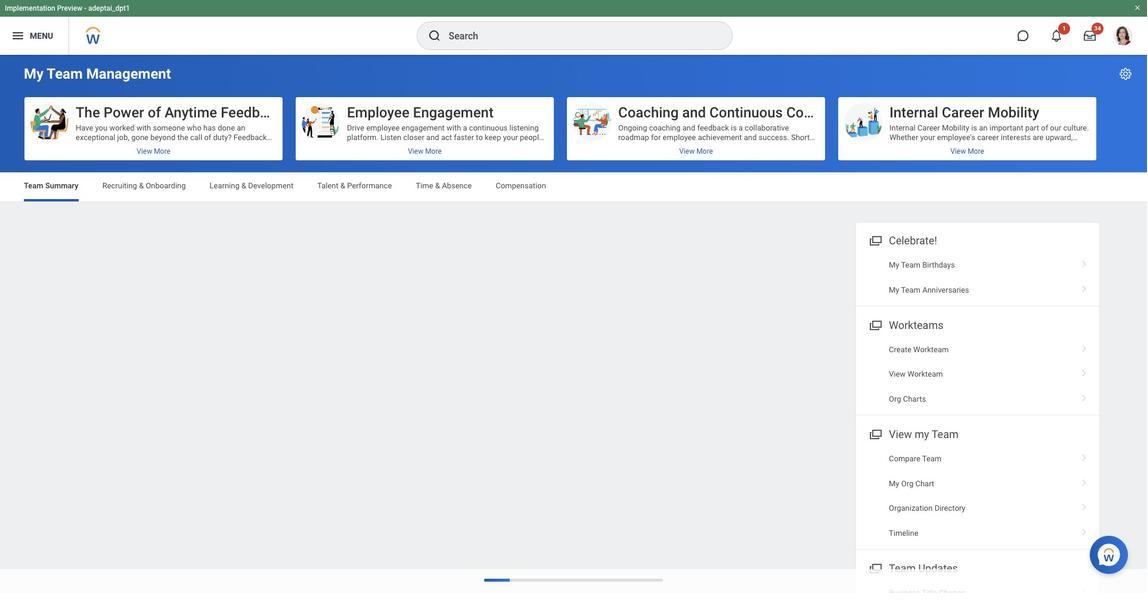 Task type: describe. For each thing, give the bounding box(es) containing it.
chevron right image for my team birthdays
[[1077, 256, 1092, 268]]

create workteam link
[[856, 337, 1099, 362]]

employee engagement
[[347, 104, 494, 121]]

internal
[[890, 104, 938, 121]]

compare team link
[[856, 447, 1099, 471]]

inbox large image
[[1084, 30, 1096, 42]]

view workteam link
[[856, 362, 1099, 387]]

engagement
[[413, 104, 494, 121]]

list for workteams
[[856, 337, 1099, 412]]

close environment banner image
[[1134, 4, 1141, 11]]

team down my team birthdays
[[901, 285, 921, 294]]

list for view my team
[[856, 447, 1099, 546]]

org inside org charts link
[[889, 395, 901, 404]]

time
[[416, 181, 433, 190]]

recruiting
[[102, 181, 137, 190]]

updates
[[918, 562, 958, 575]]

menu group image for workteams
[[867, 317, 883, 333]]

the power of anytime feedback
[[76, 104, 283, 121]]

timeline link
[[856, 521, 1099, 546]]

time & absence
[[416, 181, 472, 190]]

org charts
[[889, 395, 926, 404]]

team right my
[[932, 428, 959, 441]]

1
[[1063, 25, 1066, 32]]

my team anniversaries link
[[856, 278, 1099, 302]]

my for my team management
[[24, 66, 44, 82]]

coaching and continuous conversations button
[[567, 97, 879, 160]]

timeline
[[889, 529, 918, 538]]

chevron right image for timeline
[[1077, 524, 1092, 536]]

chevron right image for my team anniversaries
[[1077, 281, 1092, 293]]

the
[[76, 104, 100, 121]]

Search Workday  search field
[[449, 23, 707, 49]]

org inside "my org chart" link
[[901, 479, 914, 488]]

internal career mobility button
[[838, 97, 1096, 160]]

implementation preview -   adeptai_dpt1
[[5, 4, 130, 13]]

team summary
[[24, 181, 78, 190]]

view workteam
[[889, 370, 943, 379]]

search image
[[427, 29, 441, 43]]

mobility
[[988, 104, 1039, 121]]

chevron right image for org charts
[[1077, 390, 1092, 402]]

organization
[[889, 504, 933, 513]]

charts
[[903, 395, 926, 404]]

justify image
[[11, 29, 25, 43]]

adeptai_dpt1
[[88, 4, 130, 13]]

performance
[[347, 181, 392, 190]]

& for talent
[[340, 181, 345, 190]]

my
[[915, 428, 929, 441]]

of
[[148, 104, 161, 121]]

implementation
[[5, 4, 55, 13]]

anniversaries
[[922, 285, 969, 294]]

34 button
[[1077, 23, 1104, 49]]

organization directory
[[889, 504, 966, 513]]

team updates
[[889, 562, 958, 575]]

tab list inside main content
[[12, 173, 1135, 202]]

create
[[889, 345, 911, 354]]

view my team
[[889, 428, 959, 441]]

chart
[[915, 479, 934, 488]]

celebrate!
[[889, 234, 937, 247]]

continuous
[[710, 104, 783, 121]]

chevron right image for view workteam
[[1077, 366, 1092, 378]]

directory
[[935, 504, 966, 513]]

view for view my team
[[889, 428, 912, 441]]

1 button
[[1043, 23, 1070, 49]]

my team birthdays
[[889, 261, 955, 270]]

chevron right image for create workteam
[[1077, 341, 1092, 353]]

summary
[[45, 181, 78, 190]]

main content containing my team management
[[0, 55, 1147, 593]]

my for my team birthdays
[[889, 261, 899, 270]]



Task type: vqa. For each thing, say whether or not it's contained in the screenshot.
right search icon
no



Task type: locate. For each thing, give the bounding box(es) containing it.
absence
[[442, 181, 472, 190]]

talent & performance
[[317, 181, 392, 190]]

0 vertical spatial org
[[889, 395, 901, 404]]

& right time
[[435, 181, 440, 190]]

my org chart
[[889, 479, 934, 488]]

chevron right image
[[1077, 390, 1092, 402], [1077, 450, 1092, 462]]

0 vertical spatial menu group image
[[867, 232, 883, 248]]

view for view workteam
[[889, 370, 906, 379]]

0 vertical spatial chevron right image
[[1077, 390, 1092, 402]]

my down menu dropdown button
[[24, 66, 44, 82]]

8 chevron right image from the top
[[1077, 584, 1092, 593]]

workteam down workteams
[[913, 345, 949, 354]]

1 chevron right image from the top
[[1077, 390, 1092, 402]]

0 vertical spatial workteam
[[913, 345, 949, 354]]

recruiting & onboarding
[[102, 181, 186, 190]]

menu group image
[[867, 232, 883, 248], [867, 317, 883, 333], [867, 426, 883, 442]]

1 vertical spatial org
[[901, 479, 914, 488]]

2 & from the left
[[241, 181, 246, 190]]

1 vertical spatial list
[[856, 337, 1099, 412]]

learning
[[210, 181, 239, 190]]

team
[[47, 66, 83, 82], [24, 181, 43, 190], [901, 261, 921, 270], [901, 285, 921, 294], [932, 428, 959, 441], [922, 455, 942, 463], [889, 562, 916, 575]]

team right menu group image
[[889, 562, 916, 575]]

org charts link
[[856, 387, 1099, 412]]

conversations
[[786, 104, 879, 121]]

1 vertical spatial workteam
[[908, 370, 943, 379]]

2 chevron right image from the top
[[1077, 281, 1092, 293]]

employee engagement button
[[296, 97, 554, 160]]

6 chevron right image from the top
[[1077, 500, 1092, 512]]

chevron right image inside create workteam link
[[1077, 341, 1092, 353]]

workteam for create workteam
[[913, 345, 949, 354]]

1 vertical spatial menu group image
[[867, 317, 883, 333]]

career
[[942, 104, 984, 121]]

menu group image for view my team
[[867, 426, 883, 442]]

chevron right image inside timeline 'link'
[[1077, 524, 1092, 536]]

notifications large image
[[1051, 30, 1062, 42]]

chevron right image inside compare team link
[[1077, 450, 1092, 462]]

profile logan mcneil image
[[1114, 26, 1133, 48]]

tab list
[[12, 173, 1135, 202]]

organization directory link
[[856, 496, 1099, 521]]

4 chevron right image from the top
[[1077, 366, 1092, 378]]

chevron right image for my org chart
[[1077, 475, 1092, 487]]

chevron right image inside my team anniversaries link
[[1077, 281, 1092, 293]]

1 chevron right image from the top
[[1077, 256, 1092, 268]]

birthdays
[[922, 261, 955, 270]]

list containing my team birthdays
[[856, 253, 1099, 302]]

configure this page image
[[1118, 67, 1133, 81]]

chevron right image inside view workteam link
[[1077, 366, 1092, 378]]

-
[[84, 4, 87, 13]]

menu group image left celebrate!
[[867, 232, 883, 248]]

& right the learning
[[241, 181, 246, 190]]

my team birthdays link
[[856, 253, 1099, 278]]

3 chevron right image from the top
[[1077, 341, 1092, 353]]

compensation
[[496, 181, 546, 190]]

&
[[139, 181, 144, 190], [241, 181, 246, 190], [340, 181, 345, 190], [435, 181, 440, 190]]

my down 'compare'
[[889, 479, 899, 488]]

chevron right image
[[1077, 256, 1092, 268], [1077, 281, 1092, 293], [1077, 341, 1092, 353], [1077, 366, 1092, 378], [1077, 475, 1092, 487], [1077, 500, 1092, 512], [1077, 524, 1092, 536], [1077, 584, 1092, 593]]

menu group image
[[867, 560, 883, 576]]

team down celebrate!
[[901, 261, 921, 270]]

menu group image left my
[[867, 426, 883, 442]]

view
[[889, 370, 906, 379], [889, 428, 912, 441]]

org
[[889, 395, 901, 404], [901, 479, 914, 488]]

chevron right image inside organization directory link
[[1077, 500, 1092, 512]]

2 vertical spatial list
[[856, 447, 1099, 546]]

3 & from the left
[[340, 181, 345, 190]]

list for celebrate!
[[856, 253, 1099, 302]]

& right the talent
[[340, 181, 345, 190]]

1 & from the left
[[139, 181, 144, 190]]

1 list from the top
[[856, 253, 1099, 302]]

34
[[1094, 25, 1101, 32]]

list containing compare team
[[856, 447, 1099, 546]]

& for learning
[[241, 181, 246, 190]]

menu
[[30, 31, 53, 40]]

coaching
[[618, 104, 679, 121]]

management
[[86, 66, 171, 82]]

compare team
[[889, 455, 942, 463]]

and
[[682, 104, 706, 121]]

my team management
[[24, 66, 171, 82]]

coaching and continuous conversations
[[618, 104, 879, 121]]

1 menu group image from the top
[[867, 232, 883, 248]]

team up the chart at the right of the page
[[922, 455, 942, 463]]

1 view from the top
[[889, 370, 906, 379]]

team down menu
[[47, 66, 83, 82]]

view down the create
[[889, 370, 906, 379]]

2 chevron right image from the top
[[1077, 450, 1092, 462]]

workteam
[[913, 345, 949, 354], [908, 370, 943, 379]]

my for my team anniversaries
[[889, 285, 899, 294]]

tab list containing team summary
[[12, 173, 1135, 202]]

my down celebrate!
[[889, 261, 899, 270]]

talent
[[317, 181, 339, 190]]

menu group image for celebrate!
[[867, 232, 883, 248]]

7 chevron right image from the top
[[1077, 524, 1092, 536]]

& right recruiting
[[139, 181, 144, 190]]

list containing create workteam
[[856, 337, 1099, 412]]

3 menu group image from the top
[[867, 426, 883, 442]]

workteam for view workteam
[[908, 370, 943, 379]]

compare
[[889, 455, 920, 463]]

preview
[[57, 4, 82, 13]]

my down my team birthdays
[[889, 285, 899, 294]]

menu group image left workteams
[[867, 317, 883, 333]]

4 & from the left
[[435, 181, 440, 190]]

feedback
[[221, 104, 283, 121]]

the power of anytime feedback button
[[24, 97, 283, 160]]

chevron right image inside my team birthdays link
[[1077, 256, 1092, 268]]

org left charts
[[889, 395, 901, 404]]

internal career mobility
[[890, 104, 1039, 121]]

power
[[104, 104, 144, 121]]

my org chart link
[[856, 471, 1099, 496]]

main content
[[0, 55, 1147, 593]]

2 menu group image from the top
[[867, 317, 883, 333]]

create workteam
[[889, 345, 949, 354]]

employee
[[347, 104, 410, 121]]

0 vertical spatial list
[[856, 253, 1099, 302]]

0 vertical spatial view
[[889, 370, 906, 379]]

menu button
[[0, 17, 69, 55]]

1 vertical spatial chevron right image
[[1077, 450, 1092, 462]]

team left summary
[[24, 181, 43, 190]]

2 list from the top
[[856, 337, 1099, 412]]

learning & development
[[210, 181, 293, 190]]

onboarding
[[146, 181, 186, 190]]

2 view from the top
[[889, 428, 912, 441]]

chevron right image inside "my org chart" link
[[1077, 475, 1092, 487]]

workteam down create workteam
[[908, 370, 943, 379]]

development
[[248, 181, 293, 190]]

org left the chart at the right of the page
[[901, 479, 914, 488]]

my team anniversaries
[[889, 285, 969, 294]]

workteams
[[889, 319, 943, 331]]

list
[[856, 253, 1099, 302], [856, 337, 1099, 412], [856, 447, 1099, 546]]

chevron right image for organization directory
[[1077, 500, 1092, 512]]

my
[[24, 66, 44, 82], [889, 261, 899, 270], [889, 285, 899, 294], [889, 479, 899, 488]]

1 vertical spatial view
[[889, 428, 912, 441]]

& for recruiting
[[139, 181, 144, 190]]

view left my
[[889, 428, 912, 441]]

chevron right image inside org charts link
[[1077, 390, 1092, 402]]

5 chevron right image from the top
[[1077, 475, 1092, 487]]

view inside list
[[889, 370, 906, 379]]

menu banner
[[0, 0, 1147, 55]]

chevron right image for compare team
[[1077, 450, 1092, 462]]

& for time
[[435, 181, 440, 190]]

anytime
[[164, 104, 217, 121]]

2 vertical spatial menu group image
[[867, 426, 883, 442]]

my for my org chart
[[889, 479, 899, 488]]

3 list from the top
[[856, 447, 1099, 546]]



